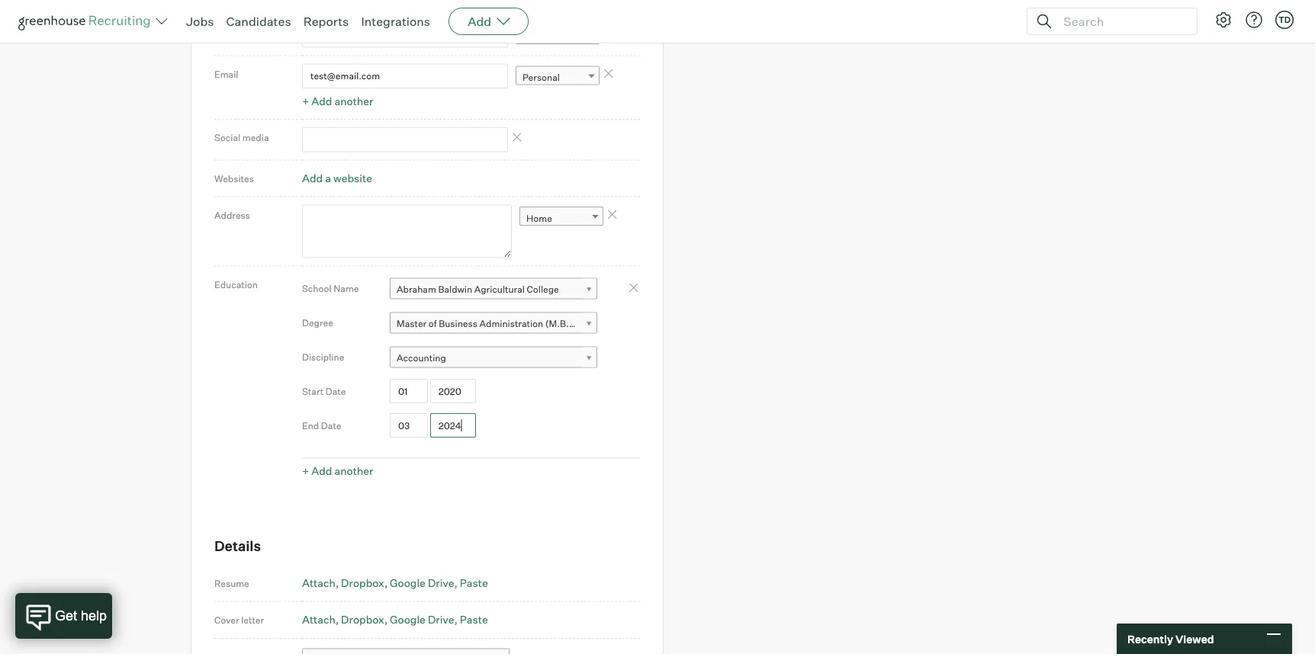 Task type: vqa. For each thing, say whether or not it's contained in the screenshot.
college
yes



Task type: describe. For each thing, give the bounding box(es) containing it.
attach link for cover letter
[[302, 614, 339, 627]]

+ for email
[[302, 94, 309, 108]]

drive for resume
[[428, 577, 455, 590]]

a
[[325, 172, 331, 185]]

google drive link for cover letter
[[390, 614, 458, 627]]

td button
[[1276, 11, 1295, 29]]

another for email
[[335, 94, 374, 108]]

td
[[1279, 15, 1292, 25]]

education element
[[302, 271, 640, 482]]

recently
[[1128, 633, 1174, 646]]

school
[[302, 283, 332, 294]]

add a website link
[[302, 172, 372, 185]]

dropbox link for resume
[[341, 577, 388, 590]]

1 vertical spatial home link
[[520, 207, 604, 229]]

home for top home link
[[523, 31, 549, 42]]

baldwin
[[438, 284, 473, 295]]

cover
[[214, 615, 239, 627]]

another for education
[[335, 465, 374, 478]]

websites
[[214, 173, 254, 184]]

mm text field for end date
[[390, 414, 428, 438]]

candidates link
[[226, 14, 291, 29]]

agricultural
[[475, 284, 525, 295]]

drive for cover letter
[[428, 614, 455, 627]]

google for cover letter
[[390, 614, 426, 627]]

business
[[439, 318, 478, 330]]

abraham
[[397, 284, 436, 295]]

jobs
[[186, 14, 214, 29]]

viewed
[[1176, 633, 1215, 646]]

greenhouse recruiting image
[[18, 12, 156, 31]]

+ for education
[[302, 465, 309, 478]]

attach dropbox google drive paste for cover letter
[[302, 614, 488, 627]]

home for bottom home link
[[527, 213, 553, 224]]

integrations
[[361, 14, 431, 29]]

reports link
[[304, 14, 349, 29]]

end date
[[302, 420, 342, 432]]

attach link for resume
[[302, 577, 339, 590]]

add button
[[449, 8, 529, 35]]

Search text field
[[1060, 10, 1184, 32]]

start
[[302, 386, 324, 397]]

master of business administration (m.b.a.)
[[397, 318, 582, 330]]

master
[[397, 318, 427, 330]]

resume
[[214, 578, 249, 590]]

abraham baldwin agricultural college
[[397, 284, 559, 295]]

(m.b.a.)
[[546, 318, 582, 330]]

paste link for cover letter
[[460, 614, 488, 627]]

0 vertical spatial home link
[[516, 25, 600, 47]]

reports
[[304, 14, 349, 29]]

details
[[214, 538, 261, 555]]

+ add another for education
[[302, 465, 374, 478]]

college
[[527, 284, 559, 295]]

email
[[214, 68, 239, 80]]

of
[[429, 318, 437, 330]]

accounting link
[[390, 347, 598, 369]]

address
[[214, 210, 250, 221]]

school name
[[302, 283, 359, 294]]

personal
[[523, 72, 560, 83]]



Task type: locate. For each thing, give the bounding box(es) containing it.
google drive link
[[390, 577, 458, 590], [390, 614, 458, 627]]

attach for cover letter
[[302, 614, 336, 627]]

attach for resume
[[302, 577, 336, 590]]

0 vertical spatial mm text field
[[390, 379, 428, 404]]

2 drive from the top
[[428, 614, 455, 627]]

+ inside education element
[[302, 465, 309, 478]]

2 attach dropbox google drive paste from the top
[[302, 614, 488, 627]]

1 vertical spatial date
[[321, 420, 342, 432]]

education
[[214, 279, 258, 290]]

1 vertical spatial +
[[302, 465, 309, 478]]

+ add another inside education element
[[302, 465, 374, 478]]

1 + add another link from the top
[[302, 94, 374, 108]]

mm text field for start date
[[390, 379, 428, 404]]

0 vertical spatial dropbox
[[341, 577, 385, 590]]

google
[[390, 577, 426, 590], [390, 614, 426, 627]]

1 vertical spatial home
[[527, 213, 553, 224]]

+ add another link for education
[[302, 465, 374, 478]]

YYYY text field
[[430, 414, 476, 438]]

attach link
[[302, 577, 339, 590], [302, 614, 339, 627]]

1 attach from the top
[[302, 577, 336, 590]]

1 vertical spatial mm text field
[[390, 414, 428, 438]]

attach dropbox google drive paste for resume
[[302, 577, 488, 590]]

home link
[[516, 25, 600, 47], [520, 207, 604, 229]]

1 paste link from the top
[[460, 577, 488, 590]]

candidates
[[226, 14, 291, 29]]

0 vertical spatial google drive link
[[390, 577, 458, 590]]

2 dropbox from the top
[[341, 614, 385, 627]]

0 vertical spatial google
[[390, 577, 426, 590]]

2 mm text field from the top
[[390, 414, 428, 438]]

1 vertical spatial attach link
[[302, 614, 339, 627]]

date
[[326, 386, 346, 397], [321, 420, 342, 432]]

another inside education element
[[335, 465, 374, 478]]

MM text field
[[390, 379, 428, 404], [390, 414, 428, 438]]

0 vertical spatial another
[[335, 94, 374, 108]]

None text field
[[302, 0, 508, 15], [302, 23, 508, 48], [302, 64, 508, 89], [302, 205, 512, 258], [302, 0, 508, 15], [302, 23, 508, 48], [302, 64, 508, 89], [302, 205, 512, 258]]

0 vertical spatial home
[[523, 31, 549, 42]]

home up personal
[[523, 31, 549, 42]]

add a website
[[302, 172, 372, 185]]

personal link
[[516, 66, 600, 88]]

+
[[302, 94, 309, 108], [302, 465, 309, 478]]

1 vertical spatial another
[[335, 465, 374, 478]]

1 vertical spatial + add another
[[302, 465, 374, 478]]

paste link for resume
[[460, 577, 488, 590]]

media
[[243, 132, 269, 144]]

None text field
[[302, 128, 508, 152]]

1 dropbox from the top
[[341, 577, 385, 590]]

date for start date
[[326, 386, 346, 397]]

0 vertical spatial dropbox link
[[341, 577, 388, 590]]

home up college on the left of the page
[[527, 213, 553, 224]]

paste for cover letter
[[460, 614, 488, 627]]

attach
[[302, 577, 336, 590], [302, 614, 336, 627]]

2 dropbox link from the top
[[341, 614, 388, 627]]

0 vertical spatial attach link
[[302, 577, 339, 590]]

master of business administration (m.b.a.) link
[[390, 313, 598, 335]]

1 attach dropbox google drive paste from the top
[[302, 577, 488, 590]]

google for resume
[[390, 577, 426, 590]]

dropbox for resume
[[341, 577, 385, 590]]

+ add another link for email
[[302, 94, 374, 108]]

date for end date
[[321, 420, 342, 432]]

add inside popup button
[[468, 14, 492, 29]]

dropbox
[[341, 577, 385, 590], [341, 614, 385, 627]]

mm text field left yyyy text field
[[390, 414, 428, 438]]

+ add another
[[302, 94, 374, 108], [302, 465, 374, 478]]

1 vertical spatial paste link
[[460, 614, 488, 627]]

+ add another for email
[[302, 94, 374, 108]]

discipline
[[302, 351, 345, 363]]

1 google drive link from the top
[[390, 577, 458, 590]]

0 vertical spatial attach dropbox google drive paste
[[302, 577, 488, 590]]

1 vertical spatial dropbox link
[[341, 614, 388, 627]]

1 + add another from the top
[[302, 94, 374, 108]]

2 + from the top
[[302, 465, 309, 478]]

date right start
[[326, 386, 346, 397]]

paste for resume
[[460, 577, 488, 590]]

1 vertical spatial + add another link
[[302, 465, 374, 478]]

jobs link
[[186, 14, 214, 29]]

website
[[334, 172, 372, 185]]

0 vertical spatial + add another
[[302, 94, 374, 108]]

attach dropbox google drive paste
[[302, 577, 488, 590], [302, 614, 488, 627]]

2 google from the top
[[390, 614, 426, 627]]

2 + add another from the top
[[302, 465, 374, 478]]

0 vertical spatial + add another link
[[302, 94, 374, 108]]

cover letter
[[214, 615, 264, 627]]

integrations link
[[361, 14, 431, 29]]

2 attach link from the top
[[302, 614, 339, 627]]

add
[[468, 14, 492, 29], [312, 94, 332, 108], [302, 172, 323, 185], [312, 465, 332, 478]]

1 another from the top
[[335, 94, 374, 108]]

1 dropbox link from the top
[[341, 577, 388, 590]]

1 + from the top
[[302, 94, 309, 108]]

social
[[214, 132, 241, 144]]

end
[[302, 420, 319, 432]]

social media
[[214, 132, 269, 144]]

mm text field down accounting
[[390, 379, 428, 404]]

YYYY text field
[[430, 379, 476, 404]]

2 + add another link from the top
[[302, 465, 374, 478]]

paste
[[460, 577, 488, 590], [460, 614, 488, 627]]

0 vertical spatial date
[[326, 386, 346, 397]]

1 drive from the top
[[428, 577, 455, 590]]

home link up college on the left of the page
[[520, 207, 604, 229]]

degree
[[302, 317, 334, 329]]

2 google drive link from the top
[[390, 614, 458, 627]]

abraham baldwin agricultural college link
[[390, 278, 598, 300]]

1 mm text field from the top
[[390, 379, 428, 404]]

dropbox for cover letter
[[341, 614, 385, 627]]

accounting
[[397, 353, 446, 364]]

name
[[334, 283, 359, 294]]

dropbox link
[[341, 577, 388, 590], [341, 614, 388, 627]]

1 vertical spatial google
[[390, 614, 426, 627]]

date right end
[[321, 420, 342, 432]]

td button
[[1273, 8, 1298, 32]]

0 vertical spatial paste link
[[460, 577, 488, 590]]

1 google from the top
[[390, 577, 426, 590]]

2 paste from the top
[[460, 614, 488, 627]]

0 vertical spatial attach
[[302, 577, 336, 590]]

another
[[335, 94, 374, 108], [335, 465, 374, 478]]

1 vertical spatial attach dropbox google drive paste
[[302, 614, 488, 627]]

2 another from the top
[[335, 465, 374, 478]]

1 vertical spatial drive
[[428, 614, 455, 627]]

letter
[[241, 615, 264, 627]]

start date
[[302, 386, 346, 397]]

0 vertical spatial paste
[[460, 577, 488, 590]]

1 vertical spatial dropbox
[[341, 614, 385, 627]]

1 attach link from the top
[[302, 577, 339, 590]]

drive
[[428, 577, 455, 590], [428, 614, 455, 627]]

1 vertical spatial paste
[[460, 614, 488, 627]]

0 vertical spatial drive
[[428, 577, 455, 590]]

1 vertical spatial attach
[[302, 614, 336, 627]]

paste link
[[460, 577, 488, 590], [460, 614, 488, 627]]

administration
[[480, 318, 544, 330]]

1 vertical spatial google drive link
[[390, 614, 458, 627]]

configure image
[[1215, 11, 1234, 29]]

dropbox link for cover letter
[[341, 614, 388, 627]]

home
[[523, 31, 549, 42], [527, 213, 553, 224]]

1 paste from the top
[[460, 577, 488, 590]]

add inside education element
[[312, 465, 332, 478]]

home link up personal "link"
[[516, 25, 600, 47]]

recently viewed
[[1128, 633, 1215, 646]]

2 paste link from the top
[[460, 614, 488, 627]]

0 vertical spatial +
[[302, 94, 309, 108]]

google drive link for resume
[[390, 577, 458, 590]]

2 attach from the top
[[302, 614, 336, 627]]

+ add another link
[[302, 94, 374, 108], [302, 465, 374, 478]]



